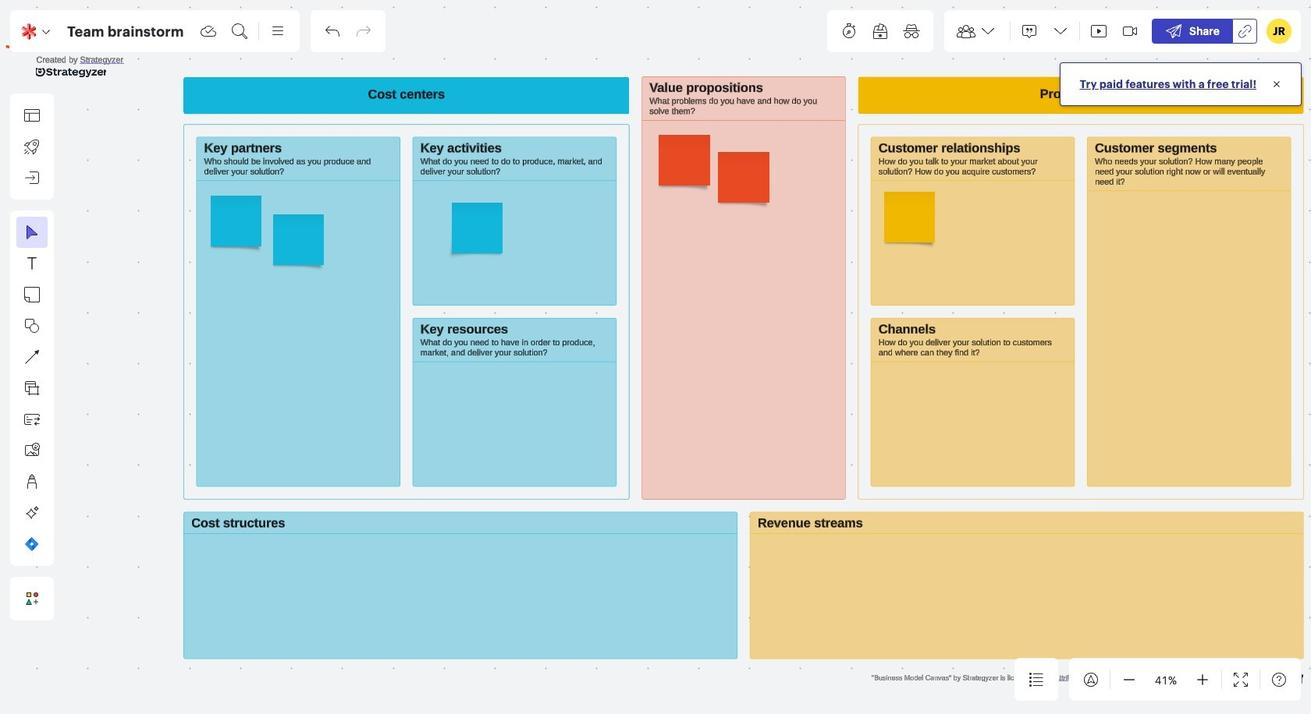 Task type: vqa. For each thing, say whether or not it's contained in the screenshot.
Zoom level text box
yes



Task type: locate. For each thing, give the bounding box(es) containing it.
None text field
[[61, 20, 192, 43]]

Zoom level text field
[[1146, 669, 1186, 692]]



